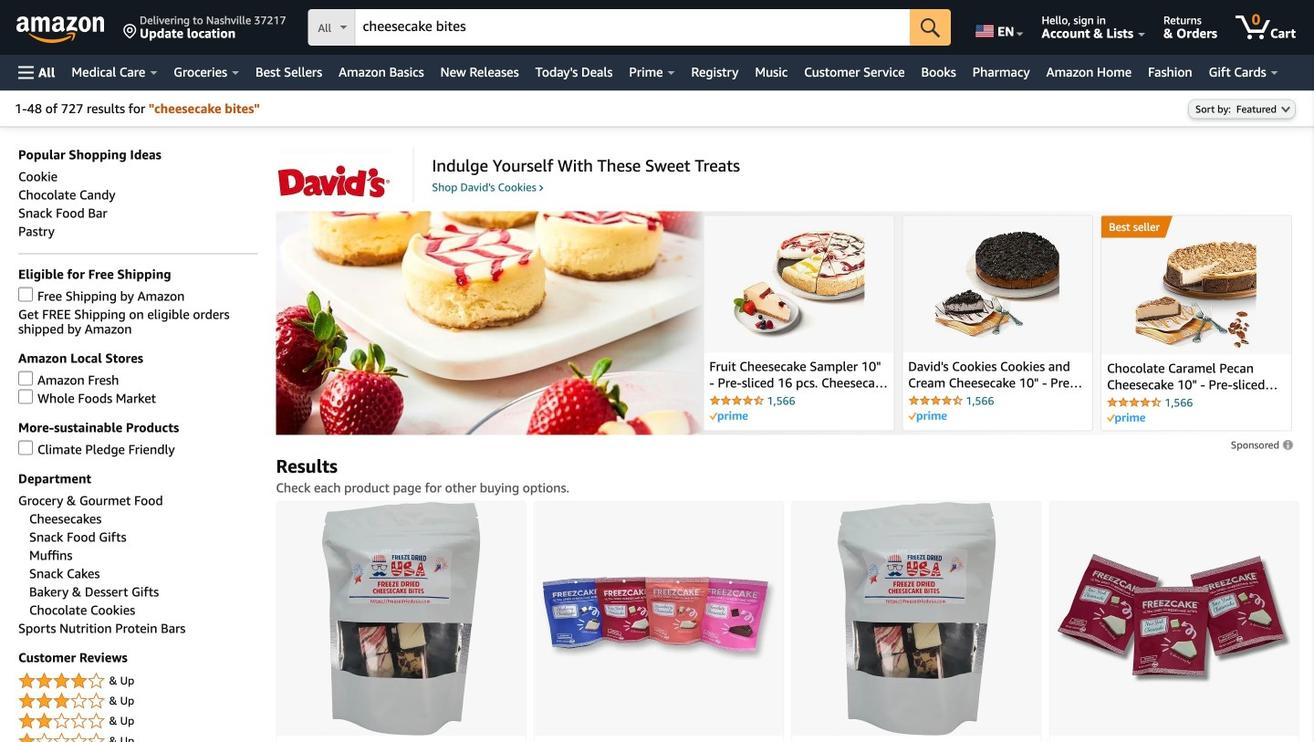 Task type: describe. For each thing, give the bounding box(es) containing it.
3 stars & up element
[[18, 691, 258, 713]]

1 checkbox image from the top
[[18, 389, 33, 404]]

dropdown image
[[1282, 105, 1291, 113]]

best sellers sampler | freezcake ultra-dried cheesecake bites | new york cheesecake | chooclate cheesecake | strawberry ch... image
[[542, 577, 776, 661]]

sponsored ad - freeze dried cheesecake bites - three flavors new york, strawberry swirl & caramel chocolate chip - unique ... image
[[322, 502, 481, 736]]

2 eligible for prime. image from the left
[[909, 411, 947, 422]]

2 checkbox image from the top
[[18, 371, 33, 386]]

freeze dried cheesecake bites - three flavors new york, strawberry swirl & caramel chocolate chip - unique novelty gift fo... image
[[838, 502, 996, 736]]

none submit inside "navigation" navigation
[[910, 9, 952, 46]]

eligible for prime. image
[[1108, 413, 1146, 424]]

none search field inside "navigation" navigation
[[308, 9, 952, 47]]

2 stars & up element
[[18, 711, 258, 733]]



Task type: locate. For each thing, give the bounding box(es) containing it.
1 vertical spatial checkbox image
[[18, 371, 33, 386]]

0 vertical spatial checkbox image
[[18, 287, 33, 302]]

amazon image
[[16, 16, 105, 44]]

Search Amazon text field
[[356, 10, 910, 45]]

checkbox image
[[18, 389, 33, 404], [18, 441, 33, 455]]

checkbox image
[[18, 287, 33, 302], [18, 371, 33, 386]]

1 vertical spatial checkbox image
[[18, 441, 33, 455]]

1 horizontal spatial eligible for prime. image
[[909, 411, 947, 422]]

freezcake 3 pack | new york cheesecake | freeze dried cheesecake bites | single serve snack pouches | grab and go snack image
[[1058, 554, 1292, 683]]

navigation navigation
[[0, 0, 1315, 90]]

1 checkbox image from the top
[[18, 287, 33, 302]]

0 vertical spatial checkbox image
[[18, 389, 33, 404]]

0 horizontal spatial eligible for prime. image
[[710, 411, 748, 422]]

eligible for prime. image
[[710, 411, 748, 422], [909, 411, 947, 422]]

1 eligible for prime. image from the left
[[710, 411, 748, 422]]

4 stars & up element
[[18, 671, 258, 693]]

None submit
[[910, 9, 952, 46]]

1 star & up element
[[18, 731, 258, 742]]

None search field
[[308, 9, 952, 47]]

2 checkbox image from the top
[[18, 441, 33, 455]]



Task type: vqa. For each thing, say whether or not it's contained in the screenshot.
Market associated with 2nd Pet Health Market 'link'
no



